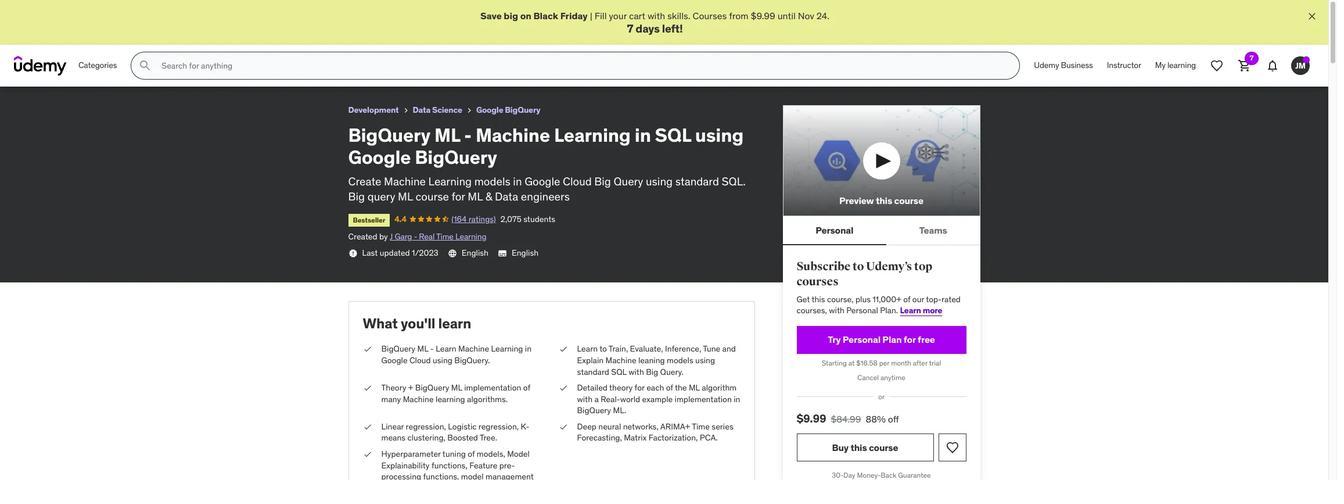 Task type: vqa. For each thing, say whether or not it's contained in the screenshot.
product photography 2%
no



Task type: describe. For each thing, give the bounding box(es) containing it.
submit search image
[[139, 59, 152, 73]]

xsmall image for learn to train, evaluate, inference, tune and explain machine leaning models using standard sql with big query.
[[559, 344, 568, 355]]

$16.58
[[857, 359, 878, 367]]

k-
[[521, 421, 530, 432]]

neural
[[599, 421, 621, 432]]

hyperparameter tuning of models, model explainability functions, feature pre- processing functions, model manageme
[[382, 449, 534, 480]]

this for buy
[[851, 441, 867, 453]]

jm link
[[1287, 52, 1315, 80]]

data science
[[413, 105, 463, 115]]

cancel
[[858, 373, 879, 382]]

cloud inside bigquery ml - learn machine learning in google cloud using bigquery.
[[410, 355, 431, 365]]

Search for anything text field
[[159, 56, 1006, 76]]

preview this course button
[[783, 105, 981, 216]]

2 vertical spatial personal
[[843, 334, 881, 345]]

machine inside 'learn to train, evaluate, inference, tune and explain machine leaning models using standard sql with big query.'
[[606, 355, 637, 365]]

detailed
[[577, 382, 608, 393]]

guarantee
[[899, 471, 931, 480]]

clustering,
[[408, 433, 446, 443]]

back
[[881, 471, 897, 480]]

$9.99 $84.99 88% off
[[797, 412, 899, 426]]

implementation inside the theory + bigquery ml implementation of many machine learning algorithms.
[[464, 382, 522, 393]]

top
[[915, 259, 933, 274]]

to for train,
[[600, 344, 607, 354]]

with inside 'learn to train, evaluate, inference, tune and explain machine leaning models using standard sql with big query.'
[[629, 366, 644, 377]]

data inside data science link
[[413, 105, 431, 115]]

1 regression, from the left
[[406, 421, 446, 432]]

learn
[[439, 314, 472, 332]]

your
[[609, 10, 627, 22]]

tune
[[703, 344, 721, 354]]

udemy image
[[14, 56, 67, 76]]

real-
[[601, 394, 620, 404]]

1 vertical spatial wishlist image
[[946, 441, 960, 455]]

0 horizontal spatial big
[[348, 190, 365, 204]]

with inside get this course, plus 11,000+ of our top-rated courses, with personal plan.
[[829, 305, 845, 316]]

free
[[918, 334, 936, 345]]

bigquery inside the theory + bigquery ml implementation of many machine learning algorithms.
[[415, 382, 449, 393]]

tree.
[[480, 433, 497, 443]]

ml left &
[[468, 190, 483, 204]]

day
[[844, 471, 856, 480]]

sql inside bigquery ml - machine learning in sql using google bigquery create machine learning models in google cloud big query using standard sql. big query ml course for ml & data engineers
[[655, 123, 691, 147]]

save big on black friday | fill your cart with skills. courses from $9.99 until nov 24. 7 days left!
[[481, 10, 830, 36]]

30-
[[832, 471, 844, 480]]

bestseller
[[353, 216, 385, 224]]

google up engineers
[[525, 174, 560, 188]]

save
[[481, 10, 502, 22]]

xsmall image for bigquery ml - learn machine learning in google cloud using bigquery.
[[363, 344, 372, 355]]

google bigquery link
[[476, 103, 541, 117]]

per
[[880, 359, 890, 367]]

xsmall image right science
[[465, 106, 474, 115]]

machine down google bigquery link
[[476, 123, 550, 147]]

in inside bigquery ml - learn machine learning in google cloud using bigquery.
[[525, 344, 532, 354]]

means
[[382, 433, 406, 443]]

2 horizontal spatial for
[[904, 334, 916, 345]]

with inside detailed theory for each of the ml algorithm with a real-world example implementation in bigquery ml.
[[577, 394, 593, 404]]

model
[[461, 471, 484, 480]]

feature
[[470, 460, 498, 471]]

1 horizontal spatial learning
[[1168, 60, 1197, 71]]

1 horizontal spatial wishlist image
[[1211, 59, 1224, 73]]

last
[[362, 248, 378, 258]]

for inside detailed theory for each of the ml algorithm with a real-world example implementation in bigquery ml.
[[635, 382, 645, 393]]

created
[[348, 231, 378, 242]]

of inside the theory + bigquery ml implementation of many machine learning algorithms.
[[523, 382, 531, 393]]

bigquery inside bigquery ml - learn machine learning in google cloud using bigquery.
[[382, 344, 416, 354]]

1 english from the left
[[462, 248, 489, 258]]

big inside 'learn to train, evaluate, inference, tune and explain machine leaning models using standard sql with big query.'
[[646, 366, 659, 377]]

our
[[913, 294, 925, 304]]

by
[[379, 231, 388, 242]]

last updated 1/2023
[[362, 248, 439, 258]]

after
[[913, 359, 928, 367]]

with inside save big on black friday | fill your cart with skills. courses from $9.99 until nov 24. 7 days left!
[[648, 10, 666, 22]]

for inside bigquery ml - machine learning in sql using google bigquery create machine learning models in google cloud big query using standard sql. big query ml course for ml & data engineers
[[452, 190, 465, 204]]

courses
[[693, 10, 727, 22]]

personal inside get this course, plus 11,000+ of our top-rated courses, with personal plan.
[[847, 305, 879, 316]]

- for machine
[[464, 123, 472, 147]]

example
[[642, 394, 673, 404]]

factorization,
[[649, 433, 698, 443]]

more
[[923, 305, 943, 316]]

ml.
[[613, 405, 627, 416]]

world
[[620, 394, 641, 404]]

2,075 students
[[501, 214, 556, 224]]

get this course, plus 11,000+ of our top-rated courses, with personal plan.
[[797, 294, 961, 316]]

learning inside bigquery ml - learn machine learning in google cloud using bigquery.
[[491, 344, 523, 354]]

models,
[[477, 449, 506, 459]]

1/2023
[[412, 248, 439, 258]]

linear
[[382, 421, 404, 432]]

using inside bigquery ml - learn machine learning in google cloud using bigquery.
[[433, 355, 453, 365]]

teams button
[[887, 216, 981, 244]]

udemy
[[1035, 60, 1060, 71]]

7 link
[[1231, 52, 1259, 80]]

theory
[[382, 382, 406, 393]]

anytime
[[881, 373, 906, 382]]

preview this course
[[840, 195, 924, 206]]

theory
[[610, 382, 633, 393]]

1 horizontal spatial 7
[[1250, 54, 1254, 62]]

cloud inside bigquery ml - machine learning in sql using google bigquery create machine learning models in google cloud big query using standard sql. big query ml course for ml & data engineers
[[563, 174, 592, 188]]

implementation inside detailed theory for each of the ml algorithm with a real-world example implementation in bigquery ml.
[[675, 394, 732, 404]]

xsmall image for last
[[348, 249, 358, 258]]

course,
[[828, 294, 854, 304]]

days
[[636, 22, 660, 36]]

or
[[879, 392, 885, 401]]

notifications image
[[1266, 59, 1280, 73]]

standard inside 'learn to train, evaluate, inference, tune and explain machine leaning models using standard sql with big query.'
[[577, 366, 610, 377]]

detailed theory for each of the ml algorithm with a real-world example implementation in bigquery ml.
[[577, 382, 741, 416]]

categories button
[[71, 52, 124, 80]]

j
[[390, 231, 393, 242]]

preview
[[840, 195, 874, 206]]

ml inside the theory + bigquery ml implementation of many machine learning algorithms.
[[451, 382, 462, 393]]

boosted
[[448, 433, 478, 443]]

0 vertical spatial functions,
[[432, 460, 468, 471]]

to for udemy's
[[853, 259, 864, 274]]

ratings)
[[469, 214, 496, 224]]

arima+
[[661, 421, 691, 432]]

buy this course button
[[797, 434, 934, 462]]

real
[[419, 231, 435, 242]]

personal inside button
[[816, 224, 854, 236]]

ml inside bigquery ml - learn machine learning in google cloud using bigquery.
[[418, 344, 429, 354]]

data inside bigquery ml - machine learning in sql using google bigquery create machine learning models in google cloud big query using standard sql. big query ml course for ml & data engineers
[[495, 190, 518, 204]]

2 regression, from the left
[[479, 421, 519, 432]]

explainability
[[382, 460, 430, 471]]

$9.99 inside save big on black friday | fill your cart with skills. courses from $9.99 until nov 24. 7 days left!
[[751, 10, 776, 22]]

starting
[[822, 359, 847, 367]]

- for learn
[[431, 344, 434, 354]]

personal button
[[783, 216, 887, 244]]

tab list containing personal
[[783, 216, 981, 245]]

of inside detailed theory for each of the ml algorithm with a real-world example implementation in bigquery ml.
[[666, 382, 673, 393]]

query
[[368, 190, 395, 204]]



Task type: locate. For each thing, give the bounding box(es) containing it.
tab list
[[783, 216, 981, 245]]

11,000+
[[873, 294, 902, 304]]

xsmall image left explainability at the left bottom of the page
[[363, 449, 372, 460]]

series
[[712, 421, 734, 432]]

using up sql.
[[695, 123, 744, 147]]

$84.99
[[831, 413, 862, 425]]

to inside 'learn to train, evaluate, inference, tune and explain machine leaning models using standard sql with big query.'
[[600, 344, 607, 354]]

to left udemy's on the right of the page
[[853, 259, 864, 274]]

implementation
[[464, 382, 522, 393], [675, 394, 732, 404]]

course inside 'button'
[[869, 441, 899, 453]]

for up world
[[635, 382, 645, 393]]

xsmall image down what
[[363, 344, 372, 355]]

teams
[[920, 224, 948, 236]]

1 vertical spatial models
[[667, 355, 694, 365]]

30-day money-back guarantee
[[832, 471, 931, 480]]

1 horizontal spatial big
[[595, 174, 611, 188]]

this for get
[[812, 294, 826, 304]]

fill
[[595, 10, 607, 22]]

ml down bigquery.
[[451, 382, 462, 393]]

until
[[778, 10, 796, 22]]

ml
[[435, 123, 460, 147], [398, 190, 413, 204], [468, 190, 483, 204], [418, 344, 429, 354], [451, 382, 462, 393], [689, 382, 700, 393]]

using right the 'query'
[[646, 174, 673, 188]]

1 vertical spatial 7
[[1250, 54, 1254, 62]]

regression,
[[406, 421, 446, 432], [479, 421, 519, 432]]

1 vertical spatial big
[[348, 190, 365, 204]]

course up 30-day money-back guarantee
[[869, 441, 899, 453]]

udemy business
[[1035, 60, 1094, 71]]

big
[[595, 174, 611, 188], [348, 190, 365, 204], [646, 366, 659, 377]]

course
[[416, 190, 449, 204], [895, 195, 924, 206], [869, 441, 899, 453]]

1 horizontal spatial sql
[[655, 123, 691, 147]]

closed captions image
[[498, 249, 507, 258]]

0 vertical spatial time
[[436, 231, 454, 242]]

with up days
[[648, 10, 666, 22]]

0 vertical spatial cloud
[[563, 174, 592, 188]]

machine inside bigquery ml - learn machine learning in google cloud using bigquery.
[[459, 344, 489, 354]]

rated
[[942, 294, 961, 304]]

models inside bigquery ml - machine learning in sql using google bigquery create machine learning models in google cloud big query using standard sql. big query ml course for ml & data engineers
[[475, 174, 511, 188]]

logistic
[[448, 421, 477, 432]]

cloud up +
[[410, 355, 431, 365]]

the
[[675, 382, 687, 393]]

xsmall image for hyperparameter tuning of models, model explainability functions, feature pre- processing functions, model manageme
[[363, 449, 372, 460]]

you have alerts image
[[1303, 56, 1310, 63]]

machine down the train,
[[606, 355, 637, 365]]

to
[[853, 259, 864, 274], [600, 344, 607, 354]]

updated
[[380, 248, 410, 258]]

course up real
[[416, 190, 449, 204]]

implementation down algorithm
[[675, 394, 732, 404]]

2 horizontal spatial this
[[876, 195, 893, 206]]

query.
[[660, 366, 684, 377]]

regression, up "clustering,"
[[406, 421, 446, 432]]

sql inside 'learn to train, evaluate, inference, tune and explain machine leaning models using standard sql with big query.'
[[612, 366, 627, 377]]

learning
[[554, 123, 631, 147], [429, 174, 472, 188], [456, 231, 487, 242], [491, 344, 523, 354]]

models
[[475, 174, 511, 188], [667, 355, 694, 365]]

google bigquery
[[476, 105, 541, 115]]

1 vertical spatial learning
[[436, 394, 465, 404]]

0 vertical spatial sql
[[655, 123, 691, 147]]

what you'll learn
[[363, 314, 472, 332]]

big left the 'query'
[[595, 174, 611, 188]]

88%
[[866, 413, 886, 425]]

of inside hyperparameter tuning of models, model explainability functions, feature pre- processing functions, model manageme
[[468, 449, 475, 459]]

standard inside bigquery ml - machine learning in sql using google bigquery create machine learning models in google cloud big query using standard sql. big query ml course for ml & data engineers
[[676, 174, 719, 188]]

course inside bigquery ml - machine learning in sql using google bigquery create machine learning models in google cloud big query using standard sql. big query ml course for ml & data engineers
[[416, 190, 449, 204]]

1 horizontal spatial implementation
[[675, 394, 732, 404]]

english right course language icon
[[462, 248, 489, 258]]

this for preview
[[876, 195, 893, 206]]

&
[[486, 190, 492, 204]]

1 horizontal spatial -
[[431, 344, 434, 354]]

0 vertical spatial wishlist image
[[1211, 59, 1224, 73]]

0 vertical spatial learning
[[1168, 60, 1197, 71]]

j garg - real time learning link
[[390, 231, 487, 242]]

learning up logistic
[[436, 394, 465, 404]]

1 vertical spatial cloud
[[410, 355, 431, 365]]

personal
[[816, 224, 854, 236], [847, 305, 879, 316], [843, 334, 881, 345]]

0 vertical spatial data
[[413, 105, 431, 115]]

skills.
[[668, 10, 691, 22]]

0 vertical spatial for
[[452, 190, 465, 204]]

0 vertical spatial big
[[595, 174, 611, 188]]

create
[[348, 174, 382, 188]]

ml inside detailed theory for each of the ml algorithm with a real-world example implementation in bigquery ml.
[[689, 382, 700, 393]]

1 horizontal spatial english
[[512, 248, 539, 258]]

implementation up algorithms.
[[464, 382, 522, 393]]

2 horizontal spatial xsmall image
[[559, 421, 568, 433]]

2 english from the left
[[512, 248, 539, 258]]

from
[[729, 10, 749, 22]]

business
[[1061, 60, 1094, 71]]

my
[[1156, 60, 1166, 71]]

explain
[[577, 355, 604, 365]]

models up &
[[475, 174, 511, 188]]

pre-
[[500, 460, 515, 471]]

cart
[[629, 10, 646, 22]]

data left science
[[413, 105, 431, 115]]

instructor link
[[1101, 52, 1149, 80]]

english
[[462, 248, 489, 258], [512, 248, 539, 258]]

xsmall image
[[401, 106, 411, 115], [348, 249, 358, 258], [559, 421, 568, 433]]

1 vertical spatial standard
[[577, 366, 610, 377]]

0 horizontal spatial to
[[600, 344, 607, 354]]

2 horizontal spatial -
[[464, 123, 472, 147]]

this right the buy
[[851, 441, 867, 453]]

2 vertical spatial for
[[635, 382, 645, 393]]

xsmall image left detailed
[[559, 382, 568, 394]]

left!
[[662, 22, 683, 36]]

xsmall image left the linear on the left
[[363, 421, 372, 433]]

1 horizontal spatial standard
[[676, 174, 719, 188]]

for left free
[[904, 334, 916, 345]]

model
[[507, 449, 530, 459]]

1 horizontal spatial cloud
[[563, 174, 592, 188]]

using left bigquery.
[[433, 355, 453, 365]]

for up (164
[[452, 190, 465, 204]]

shopping cart with 7 items image
[[1238, 59, 1252, 73]]

of inside get this course, plus 11,000+ of our top-rated courses, with personal plan.
[[904, 294, 911, 304]]

1 vertical spatial $9.99
[[797, 412, 827, 426]]

0 horizontal spatial $9.99
[[751, 10, 776, 22]]

standard down explain
[[577, 366, 610, 377]]

google inside google bigquery link
[[476, 105, 504, 115]]

personal down preview
[[816, 224, 854, 236]]

created by j garg - real time learning
[[348, 231, 487, 242]]

of up k- on the left
[[523, 382, 531, 393]]

1 horizontal spatial for
[[635, 382, 645, 393]]

0 horizontal spatial learning
[[436, 394, 465, 404]]

xsmall image left explain
[[559, 344, 568, 355]]

xsmall image left deep
[[559, 421, 568, 433]]

2 horizontal spatial learn
[[900, 305, 922, 316]]

this inside button
[[876, 195, 893, 206]]

$9.99 left "$84.99"
[[797, 412, 827, 426]]

1 vertical spatial xsmall image
[[348, 249, 358, 258]]

learn down learn
[[436, 344, 457, 354]]

+
[[408, 382, 413, 393]]

try personal plan for free
[[828, 334, 936, 345]]

24.
[[817, 10, 830, 22]]

big down leaning
[[646, 366, 659, 377]]

1 vertical spatial to
[[600, 344, 607, 354]]

0 vertical spatial models
[[475, 174, 511, 188]]

course language image
[[448, 249, 457, 258]]

0 vertical spatial implementation
[[464, 382, 522, 393]]

in
[[635, 123, 651, 147], [513, 174, 522, 188], [525, 344, 532, 354], [734, 394, 741, 404]]

personal down plus
[[847, 305, 879, 316]]

0 horizontal spatial -
[[414, 231, 417, 242]]

ml down science
[[435, 123, 460, 147]]

google inside bigquery ml - learn machine learning in google cloud using bigquery.
[[382, 355, 408, 365]]

subscribe to udemy's top courses
[[797, 259, 933, 289]]

0 horizontal spatial english
[[462, 248, 489, 258]]

regression, up tree.
[[479, 421, 519, 432]]

- inside bigquery ml - learn machine learning in google cloud using bigquery.
[[431, 344, 434, 354]]

0 horizontal spatial 7
[[627, 22, 634, 36]]

0 horizontal spatial learn
[[436, 344, 457, 354]]

this inside 'button'
[[851, 441, 867, 453]]

pca.
[[700, 433, 718, 443]]

1 horizontal spatial regression,
[[479, 421, 519, 432]]

1 vertical spatial for
[[904, 334, 916, 345]]

7 inside save big on black friday | fill your cart with skills. courses from $9.99 until nov 24. 7 days left!
[[627, 22, 634, 36]]

functions,
[[432, 460, 468, 471], [423, 471, 459, 480]]

learn down our in the bottom of the page
[[900, 305, 922, 316]]

black
[[534, 10, 559, 22]]

garg
[[395, 231, 412, 242]]

cloud up engineers
[[563, 174, 592, 188]]

1 horizontal spatial models
[[667, 355, 694, 365]]

with left a
[[577, 394, 593, 404]]

at
[[849, 359, 855, 367]]

learn
[[900, 305, 922, 316], [436, 344, 457, 354], [577, 344, 598, 354]]

0 horizontal spatial standard
[[577, 366, 610, 377]]

(164
[[452, 214, 467, 224]]

plus
[[856, 294, 871, 304]]

time right real
[[436, 231, 454, 242]]

learn for learn to train, evaluate, inference, tune and explain machine leaning models using standard sql with big query.
[[577, 344, 598, 354]]

ml right the
[[689, 382, 700, 393]]

learn inside 'learn to train, evaluate, inference, tune and explain machine leaning models using standard sql with big query.'
[[577, 344, 598, 354]]

1 horizontal spatial time
[[692, 421, 710, 432]]

wishlist image
[[1211, 59, 1224, 73], [946, 441, 960, 455]]

ml up 4.4
[[398, 190, 413, 204]]

xsmall image left last
[[348, 249, 358, 258]]

learn inside bigquery ml - learn machine learning in google cloud using bigquery.
[[436, 344, 457, 354]]

of left our in the bottom of the page
[[904, 294, 911, 304]]

using down tune
[[696, 355, 715, 365]]

xsmall image for linear regression, logistic regression, k- means clustering, boosted tree.
[[363, 421, 372, 433]]

xsmall image for deep
[[559, 421, 568, 433]]

what
[[363, 314, 398, 332]]

sql
[[655, 123, 691, 147], [612, 366, 627, 377]]

0 horizontal spatial sql
[[612, 366, 627, 377]]

1 vertical spatial time
[[692, 421, 710, 432]]

with down course,
[[829, 305, 845, 316]]

0 horizontal spatial time
[[436, 231, 454, 242]]

of up feature
[[468, 449, 475, 459]]

xsmall image
[[465, 106, 474, 115], [363, 344, 372, 355], [559, 344, 568, 355], [363, 382, 372, 394], [559, 382, 568, 394], [363, 421, 372, 433], [363, 449, 372, 460]]

1 horizontal spatial data
[[495, 190, 518, 204]]

xsmall image left many
[[363, 382, 372, 394]]

machine down +
[[403, 394, 434, 404]]

1 vertical spatial functions,
[[423, 471, 459, 480]]

big down create
[[348, 190, 365, 204]]

and
[[723, 344, 736, 354]]

0 horizontal spatial regression,
[[406, 421, 446, 432]]

course inside button
[[895, 195, 924, 206]]

0 vertical spatial standard
[[676, 174, 719, 188]]

0 horizontal spatial wishlist image
[[946, 441, 960, 455]]

using inside 'learn to train, evaluate, inference, tune and explain machine leaning models using standard sql with big query.'
[[696, 355, 715, 365]]

bigquery inside detailed theory for each of the ml algorithm with a real-world example implementation in bigquery ml.
[[577, 405, 611, 416]]

this inside get this course, plus 11,000+ of our top-rated courses, with personal plan.
[[812, 294, 826, 304]]

0 vertical spatial -
[[464, 123, 472, 147]]

time up the pca.
[[692, 421, 710, 432]]

month
[[892, 359, 912, 367]]

0 horizontal spatial this
[[812, 294, 826, 304]]

2 horizontal spatial big
[[646, 366, 659, 377]]

development
[[348, 105, 399, 115]]

development link
[[348, 103, 399, 117]]

top-
[[926, 294, 942, 304]]

standard left sql.
[[676, 174, 719, 188]]

google up theory
[[382, 355, 408, 365]]

networks,
[[623, 421, 659, 432]]

you'll
[[401, 314, 436, 332]]

data
[[413, 105, 431, 115], [495, 190, 518, 204]]

learn more
[[900, 305, 943, 316]]

learning right my
[[1168, 60, 1197, 71]]

4.4
[[395, 214, 407, 224]]

0 vertical spatial to
[[853, 259, 864, 274]]

to inside subscribe to udemy's top courses
[[853, 259, 864, 274]]

0 horizontal spatial xsmall image
[[348, 249, 358, 258]]

models down the inference,
[[667, 355, 694, 365]]

data right &
[[495, 190, 518, 204]]

0 horizontal spatial implementation
[[464, 382, 522, 393]]

course for buy this course
[[869, 441, 899, 453]]

1 horizontal spatial learn
[[577, 344, 598, 354]]

forecasting,
[[577, 433, 622, 443]]

$9.99
[[751, 10, 776, 22], [797, 412, 827, 426]]

udemy's
[[866, 259, 912, 274]]

learn for learn more
[[900, 305, 922, 316]]

learning inside the theory + bigquery ml implementation of many machine learning algorithms.
[[436, 394, 465, 404]]

course for preview this course
[[895, 195, 924, 206]]

buy this course
[[832, 441, 899, 453]]

inference,
[[665, 344, 702, 354]]

of left the
[[666, 382, 673, 393]]

2 vertical spatial big
[[646, 366, 659, 377]]

train,
[[609, 344, 628, 354]]

with down leaning
[[629, 366, 644, 377]]

7 left notifications image
[[1250, 54, 1254, 62]]

xsmall image for theory + bigquery ml implementation of many machine learning algorithms.
[[363, 382, 372, 394]]

personal up $16.58
[[843, 334, 881, 345]]

machine up query
[[384, 174, 426, 188]]

1 horizontal spatial to
[[853, 259, 864, 274]]

xsmall image for detailed theory for each of the ml algorithm with a real-world example implementation in bigquery ml.
[[559, 382, 568, 394]]

1 vertical spatial personal
[[847, 305, 879, 316]]

0 horizontal spatial models
[[475, 174, 511, 188]]

models inside 'learn to train, evaluate, inference, tune and explain machine leaning models using standard sql with big query.'
[[667, 355, 694, 365]]

with
[[648, 10, 666, 22], [829, 305, 845, 316], [629, 366, 644, 377], [577, 394, 593, 404]]

0 vertical spatial $9.99
[[751, 10, 776, 22]]

nov
[[798, 10, 815, 22]]

- inside bigquery ml - machine learning in sql using google bigquery create machine learning models in google cloud big query using standard sql. big query ml course for ml & data engineers
[[464, 123, 472, 147]]

1 vertical spatial implementation
[[675, 394, 732, 404]]

subscribe
[[797, 259, 851, 274]]

2 vertical spatial -
[[431, 344, 434, 354]]

engineers
[[521, 190, 570, 204]]

in inside detailed theory for each of the ml algorithm with a real-world example implementation in bigquery ml.
[[734, 394, 741, 404]]

using
[[695, 123, 744, 147], [646, 174, 673, 188], [433, 355, 453, 365], [696, 355, 715, 365]]

machine inside the theory + bigquery ml implementation of many machine learning algorithms.
[[403, 394, 434, 404]]

1 horizontal spatial $9.99
[[797, 412, 827, 426]]

theory + bigquery ml implementation of many machine learning algorithms.
[[382, 382, 531, 404]]

each
[[647, 382, 664, 393]]

2 vertical spatial xsmall image
[[559, 421, 568, 433]]

0 horizontal spatial for
[[452, 190, 465, 204]]

0 vertical spatial 7
[[627, 22, 634, 36]]

this right preview
[[876, 195, 893, 206]]

xsmall image left data science link
[[401, 106, 411, 115]]

$9.99 left until
[[751, 10, 776, 22]]

1 vertical spatial this
[[812, 294, 826, 304]]

0 horizontal spatial cloud
[[410, 355, 431, 365]]

1 vertical spatial -
[[414, 231, 417, 242]]

to left the train,
[[600, 344, 607, 354]]

7 down cart in the left of the page
[[627, 22, 634, 36]]

deep
[[577, 421, 597, 432]]

friday
[[561, 10, 588, 22]]

machine up bigquery.
[[459, 344, 489, 354]]

english right closed captions image
[[512, 248, 539, 258]]

0 vertical spatial this
[[876, 195, 893, 206]]

time inside the 'deep neural networks, arima+ time series forecasting, matrix factorization, pca.'
[[692, 421, 710, 432]]

0 vertical spatial personal
[[816, 224, 854, 236]]

google right science
[[476, 105, 504, 115]]

course up teams
[[895, 195, 924, 206]]

processing
[[382, 471, 421, 480]]

1 vertical spatial data
[[495, 190, 518, 204]]

0 vertical spatial xsmall image
[[401, 106, 411, 115]]

ml down you'll
[[418, 344, 429, 354]]

learn up explain
[[577, 344, 598, 354]]

1 horizontal spatial xsmall image
[[401, 106, 411, 115]]

1 horizontal spatial this
[[851, 441, 867, 453]]

0 horizontal spatial data
[[413, 105, 431, 115]]

google up create
[[348, 146, 411, 169]]

1 vertical spatial sql
[[612, 366, 627, 377]]

2 vertical spatial this
[[851, 441, 867, 453]]

close image
[[1307, 10, 1319, 22]]

this up courses,
[[812, 294, 826, 304]]



